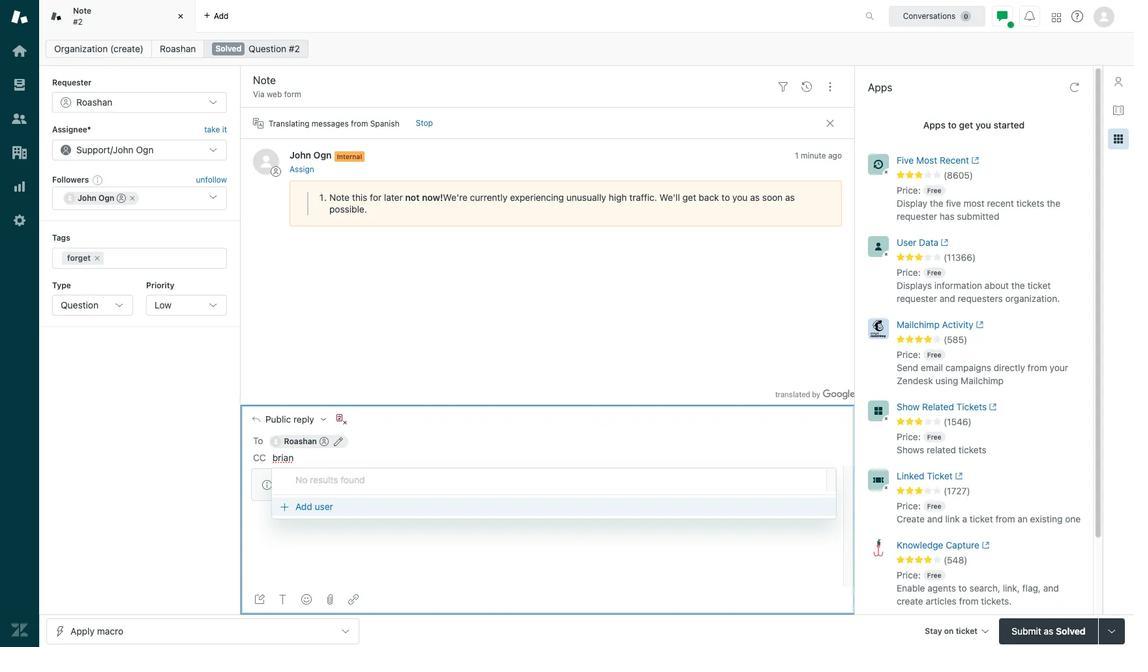 Task type: describe. For each thing, give the bounding box(es) containing it.
organization (create)
[[54, 43, 144, 54]]

free for and
[[928, 502, 942, 510]]

events image
[[802, 81, 812, 92]]

priority
[[146, 280, 174, 290]]

0 vertical spatial mailchimp
[[897, 319, 940, 330]]

five
[[947, 198, 962, 209]]

free for the
[[928, 187, 942, 194]]

(548)
[[944, 555, 968, 566]]

we'll
[[660, 192, 680, 203]]

edit user image
[[334, 437, 343, 447]]

has
[[940, 211, 955, 222]]

solved inside the 'secondary' element
[[216, 44, 242, 54]]

conversations
[[904, 11, 956, 21]]

followers element
[[52, 187, 227, 210]]

unfollow
[[196, 175, 227, 185]]

price: for displays
[[897, 267, 921, 278]]

translation via email isn't currently supported.
[[278, 479, 472, 490]]

ogn for john ogn
[[99, 193, 114, 203]]

messages
[[312, 119, 349, 128]]

directly
[[994, 362, 1026, 373]]

and for (11366)
[[940, 293, 956, 304]]

knowledge capture
[[897, 540, 980, 551]]

show related tickets
[[897, 401, 987, 412]]

note for #2
[[73, 6, 91, 16]]

existing
[[1031, 514, 1063, 525]]

ticket actions image
[[825, 81, 836, 92]]

currently inside we're currently experiencing unusually high traffic. we'll get back to you as soon as possible.
[[470, 192, 508, 203]]

show related tickets image
[[869, 401, 889, 422]]

ticket for a
[[970, 514, 994, 525]]

forget
[[67, 253, 91, 263]]

add user option
[[272, 498, 837, 516]]

five
[[897, 155, 914, 166]]

add
[[296, 501, 312, 512]]

about
[[985, 280, 1010, 291]]

tickets inside price: free shows related tickets
[[959, 444, 987, 455]]

ogn for john ogn internal assign
[[314, 150, 332, 161]]

Subject field
[[251, 72, 769, 88]]

not
[[405, 192, 420, 203]]

show related tickets link
[[897, 401, 1062, 416]]

apps image
[[1114, 134, 1124, 144]]

currently inside alert
[[386, 479, 424, 490]]

info on adding followers image
[[93, 175, 103, 185]]

customers image
[[11, 110, 28, 127]]

add attachment image
[[325, 594, 335, 605]]

(opens in a new tab) image for knowledge capture
[[980, 542, 990, 550]]

2 horizontal spatial the
[[1047, 198, 1061, 209]]

tags
[[52, 233, 70, 243]]

price: free display the five most recent tickets the requester has submitted
[[897, 185, 1061, 222]]

question #2
[[249, 43, 300, 54]]

on
[[945, 626, 954, 636]]

tickets inside price: free display the five most recent tickets the requester has submitted
[[1017, 198, 1045, 209]]

translation
[[278, 479, 324, 490]]

mailchimp activity image
[[869, 318, 889, 339]]

information
[[935, 280, 983, 291]]

take it button
[[204, 124, 227, 137]]

(opens in a new tab) image for user data
[[939, 239, 949, 247]]

get help image
[[1072, 10, 1084, 22]]

1 minute ago
[[796, 151, 842, 161]]

related
[[923, 401, 955, 412]]

capture
[[946, 540, 980, 551]]

five most recent
[[897, 155, 970, 166]]

requester inside price: free display the five most recent tickets the requester has submitted
[[897, 211, 938, 222]]

(11366)
[[944, 252, 976, 263]]

price: for send
[[897, 349, 921, 360]]

via
[[253, 89, 265, 99]]

remove image
[[93, 254, 101, 262]]

price: free send email campaigns directly from your zendesk using mailchimp
[[897, 349, 1069, 386]]

(create)
[[110, 43, 144, 54]]

knowledge capture link
[[897, 539, 1062, 555]]

1
[[796, 151, 799, 161]]

an
[[1018, 514, 1028, 525]]

user data image
[[869, 236, 889, 257]]

this
[[352, 192, 368, 203]]

experiencing
[[510, 192, 564, 203]]

format text image
[[278, 594, 288, 605]]

main element
[[0, 0, 39, 647]]

ticket for the
[[1028, 280, 1051, 291]]

via
[[327, 479, 339, 490]]

from inside price: free send email campaigns directly from your zendesk using mailchimp
[[1028, 362, 1048, 373]]

zendesk
[[897, 375, 934, 386]]

free for agents
[[928, 572, 942, 579]]

tarashultz49@gmail.com image
[[65, 193, 75, 204]]

activity
[[943, 319, 974, 330]]

(1546)
[[944, 416, 972, 427]]

support
[[76, 144, 110, 155]]

apply macro
[[70, 625, 123, 637]]

close image for tab containing note
[[174, 10, 187, 23]]

enable
[[897, 583, 926, 594]]

unusually
[[567, 192, 607, 203]]

data
[[920, 237, 939, 248]]

0 vertical spatial get
[[960, 119, 974, 131]]

question button
[[52, 295, 133, 316]]

submit as solved
[[1012, 625, 1086, 637]]

stay on ticket button
[[920, 618, 994, 646]]

tabs tab list
[[39, 0, 852, 33]]

#2 for question #2
[[289, 43, 300, 54]]

4 stars. 585 reviews. element
[[897, 334, 1086, 346]]

no results found
[[296, 474, 365, 485]]

requester element
[[52, 92, 227, 113]]

2 horizontal spatial roashan
[[284, 437, 317, 447]]

search users field
[[273, 451, 842, 464]]

note #2
[[73, 6, 91, 26]]

assignee*
[[52, 125, 91, 135]]

unfollow button
[[196, 174, 227, 186]]

1 vertical spatial solved
[[1057, 625, 1086, 637]]

(8605)
[[944, 170, 974, 181]]

linked ticket image
[[869, 470, 889, 491]]

internal
[[337, 153, 362, 160]]

zendesk support image
[[11, 8, 28, 25]]

to inside the "price: free enable agents to search, link, flag, and create articles from tickets."
[[959, 583, 968, 594]]

close image for translation via email isn't currently supported. alert
[[819, 474, 827, 482]]

hide composer image
[[543, 400, 553, 410]]

john for john ogn
[[78, 193, 97, 203]]

tickets.
[[982, 596, 1012, 607]]

(opens in a new tab) image for linked ticket
[[953, 473, 963, 480]]

user data
[[897, 237, 939, 248]]

displays
[[897, 280, 933, 291]]

create
[[897, 596, 924, 607]]

for
[[370, 192, 382, 203]]

3 stars. 1727 reviews. element
[[897, 485, 1086, 497]]

take
[[204, 125, 220, 135]]

price: for display
[[897, 185, 921, 196]]

free for related
[[928, 433, 942, 441]]

conversations button
[[889, 6, 986, 26]]

knowledge capture image
[[869, 539, 889, 560]]

stay
[[926, 626, 943, 636]]

public reply
[[266, 414, 314, 425]]

it
[[222, 125, 227, 135]]

macro
[[97, 625, 123, 637]]

to inside we're currently experiencing unusually high traffic. we'll get back to you as soon as possible.
[[722, 192, 730, 203]]

apps for apps to get you started
[[924, 119, 946, 131]]

to
[[253, 436, 263, 447]]

(1727)
[[944, 485, 971, 497]]

question for question
[[61, 299, 99, 311]]

ticket inside the stay on ticket dropdown button
[[956, 626, 978, 636]]

followers
[[52, 175, 89, 185]]

(opens in a new tab) image for show related tickets
[[987, 403, 997, 411]]

button displays agent's chat status as online. image
[[998, 11, 1008, 21]]

form
[[284, 89, 301, 99]]

mailchimp activity
[[897, 319, 974, 330]]

linked ticket link
[[897, 470, 1062, 485]]



Task type: vqa. For each thing, say whether or not it's contained in the screenshot.
top Question
yes



Task type: locate. For each thing, give the bounding box(es) containing it.
tab
[[39, 0, 196, 33]]

show
[[897, 401, 920, 412]]

0 vertical spatial apps
[[869, 82, 893, 93]]

from inside price: free create and link a ticket from an existing one
[[996, 514, 1016, 525]]

1 vertical spatial tickets
[[959, 444, 987, 455]]

close image inside tab
[[174, 10, 187, 23]]

1 horizontal spatial to
[[948, 119, 957, 131]]

price: up 'displays'
[[897, 267, 921, 278]]

3 stars. 11366 reviews. element
[[897, 252, 1086, 264]]

4 free from the top
[[928, 433, 942, 441]]

0 horizontal spatial roashan
[[76, 97, 112, 108]]

0 vertical spatial note
[[73, 6, 91, 16]]

get started image
[[11, 42, 28, 59]]

2 requester from the top
[[897, 293, 938, 304]]

the up organization.
[[1012, 280, 1026, 291]]

2 horizontal spatial john
[[290, 150, 311, 161]]

1 vertical spatial apps
[[924, 119, 946, 131]]

close image up roashan link
[[174, 10, 187, 23]]

1 horizontal spatial john
[[113, 144, 134, 155]]

avatar image
[[253, 149, 279, 175]]

question inside popup button
[[61, 299, 99, 311]]

currently right the we're
[[470, 192, 508, 203]]

0 horizontal spatial ogn
[[99, 193, 114, 203]]

1 vertical spatial user is an agent image
[[320, 437, 329, 447]]

filter image
[[778, 81, 789, 92]]

using
[[936, 375, 959, 386]]

linked ticket
[[897, 470, 953, 482]]

close image left linked ticket 'icon'
[[819, 474, 827, 482]]

john inside the assignee* element
[[113, 144, 134, 155]]

free up agents
[[928, 572, 942, 579]]

(opens in a new tab) image up "(1727)"
[[953, 473, 963, 480]]

free up display
[[928, 187, 942, 194]]

add button
[[196, 0, 237, 32]]

tab containing note
[[39, 0, 196, 33]]

ticket
[[927, 470, 953, 482]]

price: inside price: free shows related tickets
[[897, 431, 921, 442]]

0 horizontal spatial note
[[73, 6, 91, 16]]

4 price: from the top
[[897, 431, 921, 442]]

recent
[[988, 198, 1015, 209]]

translating messages from spanish
[[269, 119, 400, 128]]

#2 up form
[[289, 43, 300, 54]]

link,
[[1003, 583, 1021, 594]]

0 horizontal spatial you
[[733, 192, 748, 203]]

free for email
[[928, 351, 942, 359]]

most
[[964, 198, 985, 209]]

user is an agent image left edit user image
[[320, 437, 329, 447]]

we're currently experiencing unusually high traffic. we'll get back to you as soon as possible.
[[330, 192, 795, 215]]

from left an at the right bottom
[[996, 514, 1016, 525]]

requester down display
[[897, 211, 938, 222]]

3 price: from the top
[[897, 349, 921, 360]]

user is an agent image for roashan
[[320, 437, 329, 447]]

add user
[[296, 501, 333, 512]]

as left soon
[[751, 192, 760, 203]]

john ogn link
[[290, 150, 332, 161]]

possible.
[[330, 203, 367, 215]]

as right submit
[[1044, 625, 1054, 637]]

web
[[267, 89, 282, 99]]

4 stars. 548 reviews. element
[[897, 555, 1086, 566]]

apps for apps
[[869, 82, 893, 93]]

1 horizontal spatial the
[[1012, 280, 1026, 291]]

free up 'displays'
[[928, 269, 942, 277]]

(585)
[[944, 334, 968, 345]]

john inside john ogn internal assign
[[290, 150, 311, 161]]

you inside we're currently experiencing unusually high traffic. we'll get back to you as soon as possible.
[[733, 192, 748, 203]]

price: inside the "price: free enable agents to search, link, flag, and create articles from tickets."
[[897, 570, 921, 581]]

ticket inside price: free create and link a ticket from an existing one
[[970, 514, 994, 525]]

3 free from the top
[[928, 351, 942, 359]]

email right via at the bottom of the page
[[341, 479, 364, 490]]

you left started
[[976, 119, 992, 131]]

customer context image
[[1114, 76, 1124, 87]]

6 free from the top
[[928, 572, 942, 579]]

price: inside price: free display the five most recent tickets the requester has submitted
[[897, 185, 921, 196]]

1 vertical spatial roashan
[[76, 97, 112, 108]]

mailchimp activity link
[[897, 318, 1062, 334]]

and left link
[[928, 514, 943, 525]]

the up the has at the top
[[930, 198, 944, 209]]

free inside price: free displays information about the ticket requester and requesters organization.
[[928, 269, 942, 277]]

organizations image
[[11, 144, 28, 161]]

1 requester from the top
[[897, 211, 938, 222]]

/
[[110, 144, 113, 155]]

0 vertical spatial email
[[921, 362, 944, 373]]

1 vertical spatial question
[[61, 299, 99, 311]]

2 horizontal spatial as
[[1044, 625, 1054, 637]]

3 stars. 8605 reviews. element
[[897, 170, 1086, 181]]

0 vertical spatial to
[[948, 119, 957, 131]]

0 horizontal spatial apps
[[869, 82, 893, 93]]

requester down 'displays'
[[897, 293, 938, 304]]

1 free from the top
[[928, 187, 942, 194]]

1 vertical spatial currently
[[386, 479, 424, 490]]

now!
[[422, 192, 443, 203]]

from
[[351, 119, 368, 128], [1028, 362, 1048, 373], [996, 514, 1016, 525], [960, 596, 979, 607]]

and inside price: free create and link a ticket from an existing one
[[928, 514, 943, 525]]

a
[[963, 514, 968, 525]]

2 vertical spatial and
[[1044, 583, 1060, 594]]

email inside alert
[[341, 479, 364, 490]]

1 horizontal spatial you
[[976, 119, 992, 131]]

currently right isn't
[[386, 479, 424, 490]]

email inside price: free send email campaigns directly from your zendesk using mailchimp
[[921, 362, 944, 373]]

isn't
[[366, 479, 384, 490]]

get
[[960, 119, 974, 131], [683, 192, 697, 203]]

to right back
[[722, 192, 730, 203]]

and for (548)
[[1044, 583, 1060, 594]]

1 minute ago text field
[[796, 151, 842, 161]]

zendesk products image
[[1053, 13, 1062, 22]]

the inside price: free displays information about the ticket requester and requesters organization.
[[1012, 280, 1026, 291]]

1 vertical spatial requester
[[897, 293, 938, 304]]

0 horizontal spatial as
[[751, 192, 760, 203]]

organization.
[[1006, 293, 1061, 304]]

price: up shows
[[897, 431, 921, 442]]

#2 inside note #2
[[73, 17, 83, 26]]

user is an agent image for john ogn
[[117, 194, 126, 203]]

0 vertical spatial you
[[976, 119, 992, 131]]

free for information
[[928, 269, 942, 277]]

0 vertical spatial tickets
[[1017, 198, 1045, 209]]

get up 'recent'
[[960, 119, 974, 131]]

price: up enable
[[897, 570, 921, 581]]

0 horizontal spatial #2
[[73, 17, 83, 26]]

requester
[[52, 78, 92, 87]]

get left back
[[683, 192, 697, 203]]

add link (cmd k) image
[[348, 594, 359, 605]]

1 horizontal spatial roashan
[[160, 43, 196, 54]]

3 stars. 1546 reviews. element
[[897, 416, 1086, 428]]

question for question #2
[[249, 43, 287, 54]]

john for john ogn internal assign
[[290, 150, 311, 161]]

1 vertical spatial email
[[341, 479, 364, 490]]

1 horizontal spatial solved
[[1057, 625, 1086, 637]]

6 price: from the top
[[897, 570, 921, 581]]

2 horizontal spatial ogn
[[314, 150, 332, 161]]

from left your
[[1028, 362, 1048, 373]]

apps right ticket actions image
[[869, 82, 893, 93]]

0 vertical spatial question
[[249, 43, 287, 54]]

2 free from the top
[[928, 269, 942, 277]]

question inside the 'secondary' element
[[249, 43, 287, 54]]

one
[[1066, 514, 1081, 525]]

articles
[[926, 596, 957, 607]]

1 horizontal spatial as
[[786, 192, 795, 203]]

0 horizontal spatial close image
[[174, 10, 187, 23]]

1 vertical spatial ticket
[[970, 514, 994, 525]]

0 horizontal spatial tickets
[[959, 444, 987, 455]]

0 vertical spatial #2
[[73, 17, 83, 26]]

ogn up assign
[[314, 150, 332, 161]]

0 vertical spatial close image
[[174, 10, 187, 23]]

(opens in a new tab) image up 4 stars. 585 reviews. element
[[974, 321, 984, 329]]

low button
[[146, 295, 227, 316]]

free inside price: free create and link a ticket from an existing one
[[928, 502, 942, 510]]

the
[[930, 198, 944, 209], [1047, 198, 1061, 209], [1012, 280, 1026, 291]]

list box containing no results found
[[271, 468, 837, 519]]

reply
[[294, 414, 314, 425]]

and right flag,
[[1044, 583, 1060, 594]]

price: up send
[[897, 349, 921, 360]]

ogn inside john ogn internal assign
[[314, 150, 332, 161]]

1 horizontal spatial question
[[249, 43, 287, 54]]

0 vertical spatial user is an agent image
[[117, 194, 126, 203]]

0 horizontal spatial john
[[78, 193, 97, 203]]

roashan down requester
[[76, 97, 112, 108]]

apps
[[869, 82, 893, 93], [924, 119, 946, 131]]

1 horizontal spatial get
[[960, 119, 974, 131]]

notifications image
[[1025, 11, 1036, 21]]

low
[[155, 299, 172, 311]]

free up using
[[928, 351, 942, 359]]

(opens in a new tab) image inside knowledge capture link
[[980, 542, 990, 550]]

#2 inside the 'secondary' element
[[289, 43, 300, 54]]

1 horizontal spatial tickets
[[1017, 198, 1045, 209]]

translation via email isn't currently supported. alert
[[251, 469, 835, 501]]

question
[[249, 43, 287, 54], [61, 299, 99, 311]]

#2 up the organization
[[73, 17, 83, 26]]

(opens in a new tab) image inside user data link
[[939, 239, 949, 247]]

close image
[[174, 10, 187, 23], [819, 474, 827, 482]]

note up the organization
[[73, 6, 91, 16]]

0 vertical spatial solved
[[216, 44, 242, 54]]

price: inside price: free send email campaigns directly from your zendesk using mailchimp
[[897, 349, 921, 360]]

price: up create
[[897, 500, 921, 512]]

ago
[[829, 151, 842, 161]]

mailchimp down 'displays'
[[897, 319, 940, 330]]

you right back
[[733, 192, 748, 203]]

1 vertical spatial close image
[[819, 474, 827, 482]]

insert emojis image
[[301, 594, 312, 605]]

five most recent link
[[897, 154, 1062, 170]]

(opens in a new tab) image inside five most recent link
[[970, 157, 980, 165]]

translating
[[269, 119, 310, 128]]

high
[[609, 192, 627, 203]]

0 vertical spatial requester
[[897, 211, 938, 222]]

1 vertical spatial mailchimp
[[961, 375, 1004, 386]]

remove image
[[129, 195, 137, 202]]

0 horizontal spatial get
[[683, 192, 697, 203]]

email up using
[[921, 362, 944, 373]]

agents
[[928, 583, 957, 594]]

(opens in a new tab) image up 3 stars. 1546 reviews. element
[[987, 403, 997, 411]]

1 price: from the top
[[897, 185, 921, 196]]

search,
[[970, 583, 1001, 594]]

1 horizontal spatial #2
[[289, 43, 300, 54]]

started
[[994, 119, 1025, 131]]

user is an agent image left remove image
[[117, 194, 126, 203]]

requester inside price: free displays information about the ticket requester and requesters organization.
[[897, 293, 938, 304]]

user
[[315, 501, 333, 512]]

assign button
[[290, 164, 314, 175]]

0 vertical spatial and
[[940, 293, 956, 304]]

ticket right a on the bottom
[[970, 514, 994, 525]]

0 horizontal spatial email
[[341, 479, 364, 490]]

user is an agent image inside john ogn option
[[117, 194, 126, 203]]

campaigns
[[946, 362, 992, 373]]

question up web
[[249, 43, 287, 54]]

john inside option
[[78, 193, 97, 203]]

from down "search,"
[[960, 596, 979, 607]]

close image inside translation via email isn't currently supported. alert
[[819, 474, 827, 482]]

(opens in a new tab) image up (11366)
[[939, 239, 949, 247]]

tickets right recent
[[1017, 198, 1045, 209]]

ogn down info on adding followers icon
[[99, 193, 114, 203]]

0 horizontal spatial the
[[930, 198, 944, 209]]

to up 'recent'
[[948, 119, 957, 131]]

ogn inside option
[[99, 193, 114, 203]]

minute
[[801, 151, 827, 161]]

currently
[[470, 192, 508, 203], [386, 479, 424, 490]]

crossicon image
[[337, 414, 347, 425]]

(opens in a new tab) image inside mailchimp activity link
[[974, 321, 984, 329]]

2 vertical spatial roashan
[[284, 437, 317, 447]]

draft mode image
[[254, 594, 265, 605]]

note up possible.
[[330, 192, 350, 203]]

1 vertical spatial to
[[722, 192, 730, 203]]

(opens in a new tab) image up 4 stars. 548 reviews. element
[[980, 542, 990, 550]]

cc
[[253, 452, 266, 463]]

take it
[[204, 125, 227, 135]]

free down ticket
[[928, 502, 942, 510]]

back
[[699, 192, 720, 203]]

price: for shows
[[897, 431, 921, 442]]

1 horizontal spatial mailchimp
[[961, 375, 1004, 386]]

5 free from the top
[[928, 502, 942, 510]]

price: free create and link a ticket from an existing one
[[897, 500, 1081, 525]]

from left spanish
[[351, 119, 368, 128]]

0 vertical spatial ticket
[[1028, 280, 1051, 291]]

roashan link
[[151, 40, 205, 58]]

public reply button
[[241, 406, 337, 433]]

as right soon
[[786, 192, 795, 203]]

roashan down reply
[[284, 437, 317, 447]]

1 vertical spatial and
[[928, 514, 943, 525]]

ogn inside the assignee* element
[[136, 144, 154, 155]]

we're
[[443, 192, 468, 203]]

note this for later not now!
[[330, 192, 443, 203]]

later
[[384, 192, 403, 203]]

to
[[948, 119, 957, 131], [722, 192, 730, 203], [959, 583, 968, 594]]

(opens in a new tab) image for mailchimp activity
[[974, 321, 984, 329]]

price: free shows related tickets
[[897, 431, 987, 455]]

0 horizontal spatial currently
[[386, 479, 424, 490]]

(opens in a new tab) image up "(8605)"
[[970, 157, 980, 165]]

submit
[[1012, 625, 1042, 637]]

five most recent image
[[869, 154, 889, 175]]

1 vertical spatial get
[[683, 192, 697, 203]]

john ogn option
[[63, 192, 139, 205]]

price: for enable
[[897, 570, 921, 581]]

user is an agent image
[[117, 194, 126, 203], [320, 437, 329, 447]]

ogn right /
[[136, 144, 154, 155]]

note inside tab
[[73, 6, 91, 16]]

mailchimp inside price: free send email campaigns directly from your zendesk using mailchimp
[[961, 375, 1004, 386]]

2 vertical spatial ticket
[[956, 626, 978, 636]]

assign
[[290, 164, 314, 174]]

0 horizontal spatial mailchimp
[[897, 319, 940, 330]]

ticket up organization.
[[1028, 280, 1051, 291]]

assignee* element
[[52, 140, 227, 160]]

0 horizontal spatial solved
[[216, 44, 242, 54]]

reporting image
[[11, 178, 28, 195]]

zendesk image
[[11, 622, 28, 639]]

user data link
[[897, 236, 1062, 252]]

5 price: from the top
[[897, 500, 921, 512]]

ticket right on
[[956, 626, 978, 636]]

views image
[[11, 76, 28, 93]]

free inside price: free send email campaigns directly from your zendesk using mailchimp
[[928, 351, 942, 359]]

and inside price: free displays information about the ticket requester and requesters organization.
[[940, 293, 956, 304]]

john right tarashultz49@gmail.com icon
[[78, 193, 97, 203]]

list box
[[271, 468, 837, 519]]

to right agents
[[959, 583, 968, 594]]

apps to get you started
[[924, 119, 1025, 131]]

roashan down 'add' popup button
[[160, 43, 196, 54]]

note
[[73, 6, 91, 16], [330, 192, 350, 203]]

free inside the "price: free enable agents to search, link, flag, and create articles from tickets."
[[928, 572, 942, 579]]

(opens in a new tab) image
[[970, 157, 980, 165], [939, 239, 949, 247], [974, 321, 984, 329], [987, 403, 997, 411], [953, 473, 963, 480], [980, 542, 990, 550]]

user
[[897, 237, 917, 248]]

price: for create
[[897, 500, 921, 512]]

admin image
[[11, 212, 28, 229]]

(opens in a new tab) image inside linked ticket link
[[953, 473, 963, 480]]

1 vertical spatial note
[[330, 192, 350, 203]]

0 horizontal spatial question
[[61, 299, 99, 311]]

mailchimp down "campaigns"
[[961, 375, 1004, 386]]

price: inside price: free displays information about the ticket requester and requesters organization.
[[897, 267, 921, 278]]

1 horizontal spatial note
[[330, 192, 350, 203]]

price: up display
[[897, 185, 921, 196]]

free inside price: free display the five most recent tickets the requester has submitted
[[928, 187, 942, 194]]

no
[[296, 474, 308, 485]]

shows
[[897, 444, 925, 455]]

organization (create) button
[[46, 40, 152, 58]]

from inside the "price: free enable agents to search, link, flag, and create articles from tickets."
[[960, 596, 979, 607]]

0 horizontal spatial to
[[722, 192, 730, 203]]

tickets up linked ticket link
[[959, 444, 987, 455]]

0 vertical spatial currently
[[470, 192, 508, 203]]

knowledge image
[[1114, 105, 1124, 116]]

1 horizontal spatial apps
[[924, 119, 946, 131]]

free inside price: free shows related tickets
[[928, 433, 942, 441]]

1 horizontal spatial ogn
[[136, 144, 154, 155]]

solved down the add at left top
[[216, 44, 242, 54]]

0 vertical spatial roashan
[[160, 43, 196, 54]]

price: inside price: free create and link a ticket from an existing one
[[897, 500, 921, 512]]

link
[[946, 514, 960, 525]]

Public reply composer text field
[[247, 504, 840, 531]]

get inside we're currently experiencing unusually high traffic. we'll get back to you as soon as possible.
[[683, 192, 697, 203]]

roashan inside requester element
[[76, 97, 112, 108]]

displays possible ticket submission types image
[[1107, 626, 1118, 637]]

ticket inside price: free displays information about the ticket requester and requesters organization.
[[1028, 280, 1051, 291]]

add
[[214, 11, 229, 21]]

1 horizontal spatial user is an agent image
[[320, 437, 329, 447]]

2 horizontal spatial to
[[959, 583, 968, 594]]

1 horizontal spatial close image
[[819, 474, 827, 482]]

1 horizontal spatial email
[[921, 362, 944, 373]]

email
[[921, 362, 944, 373], [341, 479, 364, 490]]

john ogn
[[78, 193, 114, 203]]

roashan@gmail.com image
[[271, 437, 282, 447]]

john up assign
[[290, 150, 311, 161]]

(opens in a new tab) image inside the show related tickets link
[[987, 403, 997, 411]]

the right recent
[[1047, 198, 1061, 209]]

note for this
[[330, 192, 350, 203]]

john right the support
[[113, 144, 134, 155]]

and down information
[[940, 293, 956, 304]]

(opens in a new tab) image for five most recent
[[970, 157, 980, 165]]

roashan inside the 'secondary' element
[[160, 43, 196, 54]]

and inside the "price: free enable agents to search, link, flag, and create articles from tickets."
[[1044, 583, 1060, 594]]

1 horizontal spatial currently
[[470, 192, 508, 203]]

1 vertical spatial you
[[733, 192, 748, 203]]

1 vertical spatial #2
[[289, 43, 300, 54]]

0 horizontal spatial user is an agent image
[[117, 194, 126, 203]]

free up related
[[928, 433, 942, 441]]

#2 for note #2
[[73, 17, 83, 26]]

2 price: from the top
[[897, 267, 921, 278]]

most
[[917, 155, 938, 166]]

2 vertical spatial to
[[959, 583, 968, 594]]

question down type
[[61, 299, 99, 311]]

solved left displays possible ticket submission types icon
[[1057, 625, 1086, 637]]

apps up five most recent
[[924, 119, 946, 131]]

secondary element
[[39, 36, 1135, 62]]



